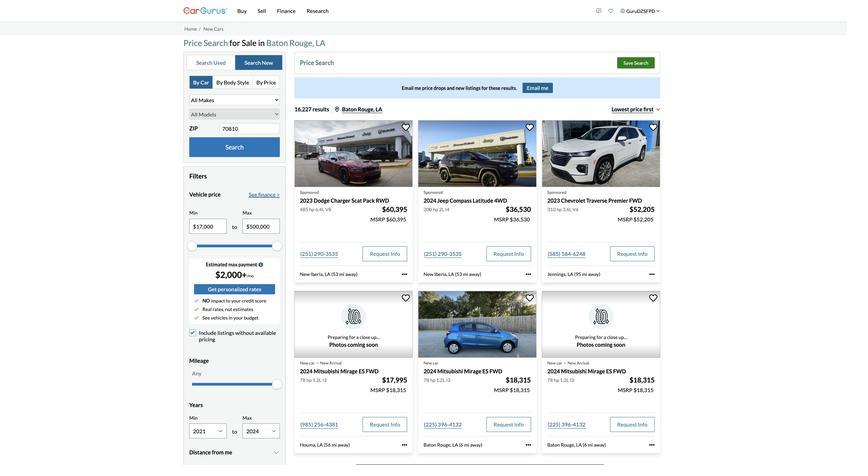 Task type: vqa. For each thing, say whether or not it's contained in the screenshot.
joins
no



Task type: describe. For each thing, give the bounding box(es) containing it.
1 78 from the left
[[300, 377, 306, 383]]

v6
[[573, 206, 579, 212]]

(95
[[575, 271, 581, 277]]

1 vertical spatial $36,530
[[510, 216, 530, 222]]

request for request info button associated with the vehicle photo unavailable corresponding to $18,315
[[618, 421, 637, 428]]

sale
[[242, 38, 257, 48]]

mi for jeep
[[463, 271, 468, 277]]

fwd inside 'sponsored 2023 chevrolet traverse premier fwd'
[[630, 197, 642, 204]]

1 vertical spatial $52,205
[[634, 216, 654, 222]]

sponsored for $36,530
[[424, 190, 443, 195]]

310
[[548, 206, 556, 212]]

(251) 290-3535 for $36,530
[[424, 250, 462, 257]]

vehicle photo unavailable image for $17,995
[[295, 291, 413, 358]]

4381
[[326, 421, 338, 428]]

485
[[300, 206, 308, 212]]

0 horizontal spatial price
[[208, 191, 221, 198]]

ellipsis h image for dodge
[[402, 271, 408, 277]]

hp for the vehicle photo unavailable corresponding to $18,315
[[554, 377, 559, 383]]

away) for 2024
[[470, 442, 483, 448]]

saved cars image
[[609, 9, 614, 13]]

ellipsis h image for ·
[[650, 442, 655, 448]]

1 check image from the top
[[194, 298, 199, 303]]

290- for $60,395
[[314, 250, 326, 257]]

no impact to your credit score
[[203, 298, 267, 304]]

6.4l
[[316, 206, 325, 212]]

save search button
[[618, 57, 655, 69]]

1 max from the top
[[243, 210, 252, 216]]

584-
[[562, 250, 573, 257]]

finance button
[[272, 0, 301, 22]]

(225) for 2024
[[424, 421, 437, 428]]

(251) 290-3535 for $60,395
[[300, 250, 338, 257]]

search inside button
[[226, 143, 244, 151]]

by price
[[257, 79, 276, 85]]

search inside 'tab'
[[245, 59, 261, 66]]

(6 for ·
[[583, 442, 587, 448]]

impact
[[211, 298, 225, 304]]

baton rouge, la
[[342, 106, 383, 113]]

16,227
[[295, 106, 312, 113]]

buy button
[[232, 0, 252, 22]]

distance from me button
[[189, 444, 280, 461]]

mirage for $17,995
[[341, 368, 358, 374]]

0 vertical spatial to
[[232, 224, 237, 230]]

310 hp 3.6l v6
[[548, 206, 579, 212]]

search new tab
[[235, 55, 282, 70]]

request info for sapphire blue metallic 2024 mitsubishi mirage es fwd hatchback front-wheel drive continuously variable transmission image
[[494, 421, 524, 428]]

16,227 results
[[295, 106, 329, 113]]

1 horizontal spatial for
[[482, 85, 488, 91]]

and
[[447, 85, 455, 91]]

email me price drops and new listings for these results.
[[402, 85, 517, 91]]

1 horizontal spatial listings
[[466, 85, 481, 91]]

new iberia, la (53 mi away) for $36,530
[[424, 271, 482, 277]]

/mo
[[247, 273, 254, 278]]

pack
[[363, 197, 375, 204]]

2024 inside the new car 2024 mitsubishi mirage es fwd
[[424, 368, 437, 374]]

1.2l for the vehicle photo unavailable associated with $17,995
[[313, 377, 322, 383]]

2023 for $52,205
[[548, 197, 560, 204]]

from
[[212, 449, 224, 456]]

new
[[456, 85, 465, 91]]

1.2l for the vehicle photo unavailable corresponding to $18,315
[[560, 377, 569, 383]]

3535 for $60,395
[[326, 250, 338, 257]]

hp for octane red pearlcoat 2023 dodge charger scat pack rwd sedan rear-wheel drive 8-speed automatic image at the left top of the page
[[309, 206, 315, 212]]

jennings,
[[548, 271, 567, 277]]

msrp for the vehicle photo unavailable associated with $17,995 request info button
[[371, 387, 385, 393]]

map marker alt image
[[335, 107, 339, 112]]

price for price search for sale in baton rouge, la
[[184, 38, 202, 48]]

gurudzsfpd menu item
[[617, 1, 664, 20]]

msrp for request info button for sapphire blue metallic 2024 mitsubishi mirage es fwd hatchback front-wheel drive continuously variable transmission image
[[494, 387, 509, 393]]

finance
[[277, 7, 296, 14]]

0 vertical spatial $60,395
[[382, 205, 408, 213]]

(6 for 2024
[[459, 442, 463, 448]]

info for request info button related to octane red pearlcoat 2023 dodge charger scat pack rwd sedan rear-wheel drive 8-speed automatic image at the left top of the page
[[391, 250, 400, 257]]

mitsubishi inside the new car 2024 mitsubishi mirage es fwd
[[438, 368, 463, 374]]

search new
[[245, 59, 273, 66]]

cargurus logo homepage link link
[[184, 1, 228, 21]]

tab list containing search used
[[187, 55, 283, 70]]

add a car review image
[[597, 9, 602, 13]]

msrp for request info button corresponding to iridescent pearl tricoat 2023 chevrolet traverse premier fwd suv / crossover front-wheel drive automatic image in the top of the page
[[618, 216, 633, 222]]

jennings, la (95 mi away)
[[548, 271, 601, 277]]

check image for real rates, not estimates
[[194, 307, 199, 312]]

drops
[[434, 85, 446, 91]]

by body style
[[217, 79, 249, 85]]

request info for iridescent pearl tricoat 2023 chevrolet traverse premier fwd suv / crossover front-wheel drive automatic image in the top of the page
[[618, 250, 648, 257]]

$2,000+ /mo
[[215, 270, 254, 280]]

Min text field
[[190, 219, 226, 233]]

0 vertical spatial price
[[422, 85, 433, 91]]

78 hp 1.2l i3 for the vehicle photo unavailable associated with $17,995
[[300, 377, 327, 383]]

real rates, not estimates
[[203, 306, 254, 312]]

info for the diamond black crystal pearlc 2024 jeep compass latitude 4wd suv / crossover four-wheel drive 8-speed automatic image request info button
[[515, 250, 524, 257]]

200
[[424, 206, 432, 212]]

finance
[[258, 191, 276, 198]]

your for budget
[[234, 315, 243, 321]]

2023 for $60,395
[[300, 197, 313, 204]]

see finance >
[[249, 191, 280, 198]]

(56
[[324, 442, 331, 448]]

menu bar containing buy
[[228, 0, 593, 22]]

distance from me
[[189, 449, 232, 456]]

1 car from the left
[[309, 360, 315, 365]]

me inside dropdown button
[[225, 449, 232, 456]]

request info button for the vehicle photo unavailable corresponding to $18,315
[[610, 417, 655, 432]]

i3 for the vehicle photo unavailable associated with $17,995
[[323, 377, 327, 383]]

/
[[199, 26, 201, 32]]

sponsored for $60,395
[[300, 190, 319, 195]]

scat
[[352, 197, 362, 204]]

save search
[[624, 60, 649, 66]]

arrival for $17,995
[[330, 360, 342, 365]]

car inside the new car 2024 mitsubishi mirage es fwd
[[433, 360, 439, 365]]

email for email me price drops and new listings for these results.
[[402, 85, 414, 91]]

email me
[[527, 85, 549, 91]]

iberia, for $60,395
[[311, 271, 324, 277]]

1 vertical spatial $60,395
[[386, 216, 406, 222]]

car
[[201, 79, 209, 85]]

mi for dodge
[[339, 271, 345, 277]]

by price tab
[[253, 76, 280, 89]]

request for request info button related to octane red pearlcoat 2023 dodge charger scat pack rwd sedan rear-wheel drive 8-speed automatic image at the left top of the page
[[370, 250, 390, 257]]

$36,530 msrp $36,530
[[494, 205, 531, 222]]

485 hp 6.4l v8
[[300, 206, 331, 212]]

jeep
[[438, 197, 449, 204]]

0 vertical spatial $52,205
[[630, 205, 655, 213]]

(251) for $36,530
[[424, 250, 437, 257]]

2 78 from the left
[[424, 377, 429, 383]]

research button
[[301, 0, 334, 22]]

zip
[[189, 125, 198, 132]]

request info button for sapphire blue metallic 2024 mitsubishi mirage es fwd hatchback front-wheel drive continuously variable transmission image
[[487, 417, 531, 432]]

payment
[[239, 262, 257, 267]]

ellipsis h image for 2024
[[526, 442, 531, 448]]

compass
[[450, 197, 472, 204]]

request info button for the diamond black crystal pearlc 2024 jeep compass latitude 4wd suv / crossover four-wheel drive 8-speed automatic image
[[487, 246, 531, 261]]

2 vertical spatial to
[[232, 428, 237, 435]]

0 vertical spatial $36,530
[[506, 205, 531, 213]]

chevron down image
[[657, 9, 660, 13]]

1 vertical spatial to
[[226, 298, 230, 304]]

sponsored 2023 dodge charger scat pack rwd
[[300, 190, 389, 204]]

email for email me
[[527, 85, 540, 91]]

dodge
[[314, 197, 330, 204]]

octane red pearlcoat 2023 dodge charger scat pack rwd sedan rear-wheel drive 8-speed automatic image
[[295, 120, 413, 187]]

mirage inside the new car 2024 mitsubishi mirage es fwd
[[464, 368, 482, 374]]

cars
[[214, 26, 224, 32]]

baton rouge, la button
[[335, 106, 383, 113]]

search inside tab
[[196, 59, 213, 66]]

vehicle
[[189, 191, 207, 198]]

(251) for $60,395
[[300, 250, 313, 257]]

· for $17,995
[[316, 356, 319, 368]]

see for see vehicles in your budget
[[203, 315, 210, 321]]

2l
[[439, 206, 445, 212]]

396- for ·
[[562, 421, 573, 428]]

200 hp 2l i4
[[424, 206, 450, 212]]

by car tab
[[190, 76, 213, 89]]

vehicles
[[211, 315, 228, 321]]

i3 for the vehicle photo unavailable corresponding to $18,315
[[570, 377, 574, 383]]

(985) 256-4381
[[300, 421, 338, 428]]

request info for octane red pearlcoat 2023 dodge charger scat pack rwd sedan rear-wheel drive 8-speed automatic image at the left top of the page
[[370, 250, 400, 257]]

rates,
[[213, 306, 224, 312]]

estimated
[[206, 262, 228, 267]]

(225) for ·
[[548, 421, 561, 428]]

search inside button
[[635, 60, 649, 66]]

sponsored 2024 jeep compass latitude 4wd
[[424, 190, 508, 204]]

request info button for iridescent pearl tricoat 2023 chevrolet traverse premier fwd suv / crossover front-wheel drive automatic image in the top of the page
[[610, 246, 655, 261]]

sell button
[[252, 0, 272, 22]]

home link
[[184, 26, 197, 32]]

price for price search
[[300, 59, 314, 67]]

info circle image
[[259, 262, 263, 267]]

request info button for the vehicle photo unavailable associated with $17,995
[[363, 417, 408, 432]]

78 hp 1.2l i3 for the vehicle photo unavailable corresponding to $18,315
[[548, 377, 574, 383]]

no
[[203, 298, 210, 304]]

i3 for sapphire blue metallic 2024 mitsubishi mirage es fwd hatchback front-wheel drive continuously variable transmission image
[[446, 377, 451, 383]]

290- for $36,530
[[438, 250, 449, 257]]

check image for see vehicles in your budget
[[194, 315, 199, 320]]

buy
[[237, 7, 247, 14]]

chevrolet
[[561, 197, 586, 204]]

price search
[[300, 59, 334, 67]]

new car · new arrival 2024 mitsubishi mirage es fwd for $17,995
[[300, 356, 379, 374]]

see vehicles in your budget
[[203, 315, 259, 321]]

new inside 'tab'
[[262, 59, 273, 66]]

mileage
[[189, 357, 209, 364]]

premier
[[609, 197, 628, 204]]

info for the vehicle photo unavailable associated with $17,995 request info button
[[391, 421, 400, 428]]

78 hp 1.2l i3 for sapphire blue metallic 2024 mitsubishi mirage es fwd hatchback front-wheel drive continuously variable transmission image
[[424, 377, 451, 383]]

away) for dodge
[[345, 271, 358, 277]]

search used tab
[[187, 55, 235, 70]]

these
[[489, 85, 501, 91]]

1 horizontal spatial in
[[258, 38, 265, 48]]

hp for the diamond black crystal pearlc 2024 jeep compass latitude 4wd suv / crossover four-wheel drive 8-speed automatic image
[[433, 206, 438, 212]]



Task type: locate. For each thing, give the bounding box(es) containing it.
1 horizontal spatial arrival
[[577, 360, 589, 365]]

2 horizontal spatial 78 hp 1.2l i3
[[548, 377, 574, 383]]

1 (225) 396-4132 from the left
[[424, 421, 462, 428]]

(251) 290-3535 button for $36,530
[[424, 246, 462, 261]]

new car · new arrival 2024 mitsubishi mirage es fwd for $18,315
[[548, 356, 626, 374]]

3 by from the left
[[257, 79, 263, 85]]

1 horizontal spatial 290-
[[438, 250, 449, 257]]

by
[[193, 79, 200, 85], [217, 79, 223, 85], [257, 79, 263, 85]]

new car 2024 mitsubishi mirage es fwd
[[424, 360, 503, 374]]

houma,
[[300, 442, 316, 448]]

see left 'finance'
[[249, 191, 257, 198]]

1 horizontal spatial me
[[415, 85, 421, 91]]

sponsored inside 'sponsored 2023 dodge charger scat pack rwd'
[[300, 190, 319, 195]]

ZIP telephone field
[[220, 123, 280, 134]]

1 vertical spatial max
[[243, 415, 252, 421]]

diamond black crystal pearlc 2024 jeep compass latitude 4wd suv / crossover four-wheel drive 8-speed automatic image
[[418, 120, 537, 187]]

1 (251) from the left
[[300, 250, 313, 257]]

0 horizontal spatial 2023
[[300, 197, 313, 204]]

1 396- from the left
[[438, 421, 449, 428]]

1 vertical spatial price
[[300, 59, 314, 67]]

1 (6 from the left
[[459, 442, 463, 448]]

check image up include
[[194, 315, 199, 320]]

see for see finance >
[[249, 191, 257, 198]]

>
[[277, 191, 280, 198]]

menu bar
[[228, 0, 593, 22]]

(251)
[[300, 250, 313, 257], [424, 250, 437, 257]]

0 horizontal spatial ·
[[316, 356, 319, 368]]

1 baton rouge, la (6 mi away) from the left
[[424, 442, 483, 448]]

1 by from the left
[[193, 79, 200, 85]]

1 horizontal spatial car
[[433, 360, 439, 365]]

results
[[313, 106, 329, 113]]

$18,315 for the vehicle photo unavailable corresponding to $18,315
[[634, 387, 654, 393]]

0 vertical spatial your
[[231, 298, 241, 304]]

msrp inside $52,205 msrp $52,205
[[618, 216, 633, 222]]

tab list down used
[[189, 76, 280, 89]]

min down vehicle
[[189, 210, 198, 216]]

request for request info button for sapphire blue metallic 2024 mitsubishi mirage es fwd hatchback front-wheel drive continuously variable transmission image
[[494, 421, 514, 428]]

real
[[203, 306, 212, 312]]

2023 inside 'sponsored 2023 chevrolet traverse premier fwd'
[[548, 197, 560, 204]]

1 horizontal spatial by
[[217, 79, 223, 85]]

for left sale
[[230, 38, 240, 48]]

1 horizontal spatial (53
[[455, 271, 462, 277]]

$18,315 for sapphire blue metallic 2024 mitsubishi mirage es fwd hatchback front-wheel drive continuously variable transmission image
[[510, 387, 530, 393]]

0 horizontal spatial see
[[203, 315, 210, 321]]

1.2l for sapphire blue metallic 2024 mitsubishi mirage es fwd hatchback front-wheel drive continuously variable transmission image
[[437, 377, 446, 383]]

sponsored inside sponsored 2024 jeep compass latitude 4wd
[[424, 190, 443, 195]]

2 by from the left
[[217, 79, 223, 85]]

2 4132 from the left
[[573, 421, 586, 428]]

credit
[[242, 298, 254, 304]]

2 max from the top
[[243, 415, 252, 421]]

in down not
[[229, 315, 233, 321]]

0 horizontal spatial 78 hp 1.2l i3
[[300, 377, 327, 383]]

2 horizontal spatial me
[[541, 85, 549, 91]]

me inside button
[[541, 85, 549, 91]]

msrp inside the "$17,995 msrp $18,315"
[[371, 387, 385, 393]]

for
[[230, 38, 240, 48], [482, 85, 488, 91]]

2 check image from the top
[[194, 307, 199, 312]]

(53 for $60,395
[[332, 271, 339, 277]]

2 mirage from the left
[[464, 368, 482, 374]]

3 es from the left
[[606, 368, 612, 374]]

2 es from the left
[[483, 368, 489, 374]]

2 arrival from the left
[[577, 360, 589, 365]]

away) for ·
[[594, 442, 606, 448]]

(225) 396-4132 for 2024
[[424, 421, 462, 428]]

price right vehicle
[[208, 191, 221, 198]]

fwd inside the new car 2024 mitsubishi mirage es fwd
[[490, 368, 503, 374]]

price inside by price tab
[[264, 79, 276, 85]]

0 horizontal spatial 1.2l
[[313, 377, 322, 383]]

1 (251) 290-3535 button from the left
[[300, 246, 339, 261]]

1 i3 from the left
[[323, 377, 327, 383]]

car
[[309, 360, 315, 365], [433, 360, 439, 365], [557, 360, 562, 365]]

3 i3 from the left
[[570, 377, 574, 383]]

arrival for $18,315
[[577, 360, 589, 365]]

0 vertical spatial tab list
[[187, 55, 283, 70]]

2 new car · new arrival 2024 mitsubishi mirage es fwd from the left
[[548, 356, 626, 374]]

chevron down image
[[273, 450, 280, 455]]

rouge,
[[290, 38, 314, 48], [358, 106, 375, 113], [437, 442, 452, 448], [561, 442, 575, 448]]

1 (53 from the left
[[332, 271, 339, 277]]

0 horizontal spatial arrival
[[330, 360, 342, 365]]

(585)
[[548, 250, 561, 257]]

2 horizontal spatial price
[[300, 59, 314, 67]]

3 78 hp 1.2l i3 from the left
[[548, 377, 574, 383]]

1.2l
[[313, 377, 322, 383], [437, 377, 446, 383], [560, 377, 569, 383]]

1 (225) from the left
[[424, 421, 437, 428]]

$18,315 inside the "$17,995 msrp $18,315"
[[386, 387, 406, 393]]

1 vertical spatial price
[[208, 191, 221, 198]]

2 3535 from the left
[[449, 250, 462, 257]]

0 horizontal spatial vehicle photo unavailable image
[[295, 291, 413, 358]]

2 (251) 290-3535 from the left
[[424, 250, 462, 257]]

3 check image from the top
[[194, 315, 199, 320]]

style
[[237, 79, 249, 85]]

0 horizontal spatial price
[[184, 38, 202, 48]]

sell
[[258, 7, 266, 14]]

sponsored for $52,205
[[548, 190, 567, 195]]

sponsored
[[300, 190, 319, 195], [424, 190, 443, 195], [548, 190, 567, 195]]

gurudzsfpd button
[[617, 1, 664, 20]]

1 horizontal spatial sponsored
[[424, 190, 443, 195]]

your down estimates
[[234, 315, 243, 321]]

see finance > link
[[249, 191, 280, 199]]

0 horizontal spatial mitsubishi
[[314, 368, 339, 374]]

home
[[184, 26, 197, 32]]

max down the years dropdown button
[[243, 415, 252, 421]]

1 1.2l from the left
[[313, 377, 322, 383]]

in right sale
[[258, 38, 265, 48]]

2 horizontal spatial mitsubishi
[[561, 368, 587, 374]]

0 horizontal spatial 78
[[300, 377, 306, 383]]

ellipsis h image for chevrolet
[[650, 271, 655, 277]]

2 (53 from the left
[[455, 271, 462, 277]]

1 horizontal spatial see
[[249, 191, 257, 198]]

1 iberia, from the left
[[311, 271, 324, 277]]

1 2023 from the left
[[300, 197, 313, 204]]

1 horizontal spatial ·
[[564, 356, 567, 368]]

0 horizontal spatial (225) 396-4132
[[424, 421, 462, 428]]

ellipsis h image
[[402, 271, 408, 277], [650, 271, 655, 277], [650, 442, 655, 448]]

3 car from the left
[[557, 360, 562, 365]]

2 horizontal spatial by
[[257, 79, 263, 85]]

0 horizontal spatial 290-
[[314, 250, 326, 257]]

by left car
[[193, 79, 200, 85]]

1 vertical spatial listings
[[218, 329, 234, 336]]

mileage button
[[189, 352, 280, 369]]

2 (225) from the left
[[548, 421, 561, 428]]

by left the body
[[217, 79, 223, 85]]

0 horizontal spatial new iberia, la (53 mi away)
[[300, 271, 358, 277]]

houma, la (56 mi away)
[[300, 442, 350, 448]]

to left max text box at left
[[232, 224, 237, 230]]

0 horizontal spatial mirage
[[341, 368, 358, 374]]

email inside email me button
[[527, 85, 540, 91]]

by right style
[[257, 79, 263, 85]]

1 horizontal spatial es
[[483, 368, 489, 374]]

gurudzsfpd menu
[[593, 1, 664, 20]]

2 1.2l from the left
[[437, 377, 446, 383]]

1 new iberia, la (53 mi away) from the left
[[300, 271, 358, 277]]

email left drops
[[402, 85, 414, 91]]

ellipsis h image
[[526, 271, 531, 277], [402, 442, 408, 448], [526, 442, 531, 448]]

years
[[189, 401, 203, 408]]

1 horizontal spatial 78
[[424, 377, 429, 383]]

email right results.
[[527, 85, 540, 91]]

1 es from the left
[[359, 368, 365, 374]]

new inside the new car 2024 mitsubishi mirage es fwd
[[424, 360, 432, 365]]

msrp inside $36,530 msrp $36,530
[[494, 216, 509, 222]]

0 vertical spatial see
[[249, 191, 257, 198]]

1 78 hp 1.2l i3 from the left
[[300, 377, 327, 383]]

$36,530
[[506, 205, 531, 213], [510, 216, 530, 222]]

(585) 584-6248 button
[[548, 246, 586, 261]]

(585) 584-6248
[[548, 250, 586, 257]]

email me button
[[523, 83, 553, 93]]

1 vertical spatial check image
[[194, 307, 199, 312]]

1 horizontal spatial 78 hp 1.2l i3
[[424, 377, 451, 383]]

baton rouge, la (6 mi away) for 2024
[[424, 442, 483, 448]]

new
[[203, 26, 213, 32], [262, 59, 273, 66], [300, 271, 310, 277], [424, 271, 434, 277], [300, 360, 308, 365], [320, 360, 329, 365], [424, 360, 432, 365], [548, 360, 556, 365], [568, 360, 576, 365]]

1 horizontal spatial i3
[[446, 377, 451, 383]]

msrp inside $60,395 msrp $60,395
[[371, 216, 385, 222]]

1 290- from the left
[[314, 250, 326, 257]]

results.
[[502, 85, 517, 91]]

2 $18,315 msrp $18,315 from the left
[[618, 376, 655, 393]]

score
[[255, 298, 267, 304]]

1 arrival from the left
[[330, 360, 342, 365]]

(251) 290-3535
[[300, 250, 338, 257], [424, 250, 462, 257]]

without
[[235, 329, 254, 336]]

2 horizontal spatial es
[[606, 368, 612, 374]]

used
[[214, 59, 226, 66]]

0 horizontal spatial email
[[402, 85, 414, 91]]

3 78 from the left
[[548, 377, 553, 383]]

distance
[[189, 449, 211, 456]]

1 horizontal spatial (251)
[[424, 250, 437, 257]]

by for by price
[[257, 79, 263, 85]]

info for request info button associated with the vehicle photo unavailable corresponding to $18,315
[[638, 421, 648, 428]]

search button
[[189, 137, 280, 157]]

2024
[[424, 197, 437, 204], [300, 368, 313, 374], [424, 368, 437, 374], [548, 368, 560, 374]]

listings down see vehicles in your budget
[[218, 329, 234, 336]]

me for email me
[[541, 85, 549, 91]]

tab list
[[187, 55, 283, 70], [189, 76, 280, 89]]

4132 for 2024
[[449, 421, 462, 428]]

iberia, for $36,530
[[435, 271, 448, 277]]

4132 for ·
[[573, 421, 586, 428]]

0 horizontal spatial 4132
[[449, 421, 462, 428]]

price
[[184, 38, 202, 48], [300, 59, 314, 67], [264, 79, 276, 85]]

1 horizontal spatial vehicle photo unavailable image
[[542, 291, 661, 358]]

1 horizontal spatial email
[[527, 85, 540, 91]]

396-
[[438, 421, 449, 428], [562, 421, 573, 428]]

2 vertical spatial check image
[[194, 315, 199, 320]]

info
[[391, 250, 400, 257], [515, 250, 524, 257], [638, 250, 648, 257], [391, 421, 400, 428], [515, 421, 524, 428], [638, 421, 648, 428]]

to up real rates, not estimates
[[226, 298, 230, 304]]

request info button for octane red pearlcoat 2023 dodge charger scat pack rwd sedan rear-wheel drive 8-speed automatic image at the left top of the page
[[363, 246, 408, 261]]

(53
[[332, 271, 339, 277], [455, 271, 462, 277]]

2 new iberia, la (53 mi away) from the left
[[424, 271, 482, 277]]

1 vertical spatial your
[[234, 315, 243, 321]]

78
[[300, 377, 306, 383], [424, 377, 429, 383], [548, 377, 553, 383]]

2 mitsubishi from the left
[[438, 368, 463, 374]]

to up distance from me dropdown button
[[232, 428, 237, 435]]

email
[[527, 85, 540, 91], [402, 85, 414, 91]]

request for the diamond black crystal pearlc 2024 jeep compass latitude 4wd suv / crossover four-wheel drive 8-speed automatic image request info button
[[494, 250, 514, 257]]

mi for 2024
[[464, 442, 470, 448]]

· for $18,315
[[564, 356, 567, 368]]

(225) 396-4132 button for 2024
[[424, 417, 462, 432]]

0 horizontal spatial car
[[309, 360, 315, 365]]

$18,315 msrp $18,315 for ·
[[618, 376, 655, 393]]

info for request info button for sapphire blue metallic 2024 mitsubishi mirage es fwd hatchback front-wheel drive continuously variable transmission image
[[515, 421, 524, 428]]

1 4132 from the left
[[449, 421, 462, 428]]

0 horizontal spatial (251) 290-3535 button
[[300, 246, 339, 261]]

es
[[359, 368, 365, 374], [483, 368, 489, 374], [606, 368, 612, 374]]

Max text field
[[243, 219, 280, 233]]

3 1.2l from the left
[[560, 377, 569, 383]]

1 horizontal spatial price
[[422, 85, 433, 91]]

0 horizontal spatial (53
[[332, 271, 339, 277]]

new iberia, la (53 mi away)
[[300, 271, 358, 277], [424, 271, 482, 277]]

get personalized rates
[[208, 286, 261, 292]]

sponsored up jeep
[[424, 190, 443, 195]]

sponsored up 'dodge'
[[300, 190, 319, 195]]

request info button
[[363, 246, 408, 261], [487, 246, 531, 261], [610, 246, 655, 261], [363, 417, 408, 432], [487, 417, 531, 432], [610, 417, 655, 432]]

by inside by car tab
[[193, 79, 200, 85]]

cargurus logo homepage link image
[[184, 1, 228, 21]]

1 vertical spatial for
[[482, 85, 488, 91]]

your for credit
[[231, 298, 241, 304]]

es for $18,315
[[606, 368, 612, 374]]

user icon image
[[621, 9, 626, 13]]

$18,315 for the vehicle photo unavailable associated with $17,995
[[386, 387, 406, 393]]

2 (225) 396-4132 button from the left
[[548, 417, 586, 432]]

rates
[[249, 286, 261, 292]]

by inside by price tab
[[257, 79, 263, 85]]

vehicle price
[[189, 191, 221, 198]]

0 horizontal spatial i3
[[323, 377, 327, 383]]

sponsored up 310
[[548, 190, 567, 195]]

check image left no
[[194, 298, 199, 303]]

$18,315
[[506, 376, 531, 384], [630, 376, 655, 384], [386, 387, 406, 393], [510, 387, 530, 393], [634, 387, 654, 393]]

tab list up the by body style
[[187, 55, 283, 70]]

1 horizontal spatial 3535
[[449, 250, 462, 257]]

2 (6 from the left
[[583, 442, 587, 448]]

0 horizontal spatial (251) 290-3535
[[300, 250, 338, 257]]

by body style tab
[[213, 76, 253, 89]]

mi for ·
[[588, 442, 593, 448]]

mitsubishi for $17,995
[[314, 368, 339, 374]]

0 horizontal spatial for
[[230, 38, 240, 48]]

hp for sapphire blue metallic 2024 mitsubishi mirage es fwd hatchback front-wheel drive continuously variable transmission image
[[430, 377, 436, 383]]

not
[[225, 306, 232, 312]]

price left drops
[[422, 85, 433, 91]]

sapphire blue metallic 2024 mitsubishi mirage es fwd hatchback front-wheel drive continuously variable transmission image
[[418, 291, 537, 358]]

0 vertical spatial min
[[189, 210, 198, 216]]

for left these
[[482, 85, 488, 91]]

away) for jeep
[[469, 271, 482, 277]]

es inside the new car 2024 mitsubishi mirage es fwd
[[483, 368, 489, 374]]

2 horizontal spatial sponsored
[[548, 190, 567, 195]]

1 mirage from the left
[[341, 368, 358, 374]]

1 vertical spatial min
[[189, 415, 198, 421]]

personalized
[[218, 286, 248, 292]]

1 vertical spatial see
[[203, 315, 210, 321]]

mi
[[339, 271, 345, 277], [463, 271, 468, 277], [582, 271, 588, 277], [332, 442, 337, 448], [464, 442, 470, 448], [588, 442, 593, 448]]

pricing
[[199, 336, 215, 342]]

1 horizontal spatial $18,315 msrp $18,315
[[618, 376, 655, 393]]

msrp for the diamond black crystal pearlc 2024 jeep compass latitude 4wd suv / crossover four-wheel drive 8-speed automatic image request info button
[[494, 216, 509, 222]]

request for request info button corresponding to iridescent pearl tricoat 2023 chevrolet traverse premier fwd suv / crossover front-wheel drive automatic image in the top of the page
[[618, 250, 637, 257]]

your
[[231, 298, 241, 304], [234, 315, 243, 321]]

0 horizontal spatial sponsored
[[300, 190, 319, 195]]

see down real
[[203, 315, 210, 321]]

budget
[[244, 315, 259, 321]]

3 mirage from the left
[[588, 368, 605, 374]]

vehicle photo unavailable image
[[295, 291, 413, 358], [542, 291, 661, 358]]

(225) 396-4132 for ·
[[548, 421, 586, 428]]

request info for the diamond black crystal pearlc 2024 jeep compass latitude 4wd suv / crossover four-wheel drive 8-speed automatic image
[[494, 250, 524, 257]]

2023 inside 'sponsored 2023 dodge charger scat pack rwd'
[[300, 197, 313, 204]]

2 sponsored from the left
[[424, 190, 443, 195]]

1 (225) 396-4132 button from the left
[[424, 417, 462, 432]]

2 min from the top
[[189, 415, 198, 421]]

2 i3 from the left
[[446, 377, 451, 383]]

1 horizontal spatial new iberia, la (53 mi away)
[[424, 271, 482, 277]]

1 $18,315 msrp $18,315 from the left
[[494, 376, 531, 393]]

charger
[[331, 197, 351, 204]]

by inside by body style tab
[[217, 79, 223, 85]]

1 3535 from the left
[[326, 250, 338, 257]]

(985)
[[300, 421, 313, 428]]

(251) 290-3535 button for $60,395
[[300, 246, 339, 261]]

include
[[199, 329, 217, 336]]

listings right new
[[466, 85, 481, 91]]

(251) 290-3535 button
[[300, 246, 339, 261], [424, 246, 462, 261]]

0 vertical spatial listings
[[466, 85, 481, 91]]

1 new car · new arrival 2024 mitsubishi mirage es fwd from the left
[[300, 356, 379, 374]]

2 2023 from the left
[[548, 197, 560, 204]]

in
[[258, 38, 265, 48], [229, 315, 233, 321]]

your up estimates
[[231, 298, 241, 304]]

0 horizontal spatial in
[[229, 315, 233, 321]]

3 sponsored from the left
[[548, 190, 567, 195]]

$17,995
[[382, 376, 408, 384]]

request for the vehicle photo unavailable associated with $17,995 request info button
[[370, 421, 390, 428]]

1 horizontal spatial (225) 396-4132
[[548, 421, 586, 428]]

(225) 396-4132 button for ·
[[548, 417, 586, 432]]

1 vertical spatial in
[[229, 315, 233, 321]]

2 396- from the left
[[562, 421, 573, 428]]

2 horizontal spatial i3
[[570, 377, 574, 383]]

2 iberia, from the left
[[435, 271, 448, 277]]

iridescent pearl tricoat 2023 chevrolet traverse premier fwd suv / crossover front-wheel drive automatic image
[[542, 120, 661, 187]]

1 horizontal spatial (225)
[[548, 421, 561, 428]]

2024 inside sponsored 2024 jeep compass latitude 4wd
[[424, 197, 437, 204]]

0 horizontal spatial new car · new arrival 2024 mitsubishi mirage es fwd
[[300, 356, 379, 374]]

sponsored inside 'sponsored 2023 chevrolet traverse premier fwd'
[[548, 190, 567, 195]]

2023 up 485
[[300, 197, 313, 204]]

0 vertical spatial check image
[[194, 298, 199, 303]]

0 vertical spatial for
[[230, 38, 240, 48]]

0 horizontal spatial $18,315 msrp $18,315
[[494, 376, 531, 393]]

any
[[192, 370, 202, 376]]

info for request info button corresponding to iridescent pearl tricoat 2023 chevrolet traverse premier fwd suv / crossover front-wheel drive automatic image in the top of the page
[[638, 250, 648, 257]]

hp for the vehicle photo unavailable associated with $17,995
[[307, 377, 312, 383]]

new iberia, la (53 mi away) for $60,395
[[300, 271, 358, 277]]

2 (225) 396-4132 from the left
[[548, 421, 586, 428]]

rwd
[[376, 197, 389, 204]]

1 (251) 290-3535 from the left
[[300, 250, 338, 257]]

available
[[255, 329, 276, 336]]

2 290- from the left
[[438, 250, 449, 257]]

0 horizontal spatial iberia,
[[311, 271, 324, 277]]

min down years on the left bottom of the page
[[189, 415, 198, 421]]

listings inside include listings without available pricing
[[218, 329, 234, 336]]

mirage for $18,315
[[588, 368, 605, 374]]

min
[[189, 210, 198, 216], [189, 415, 198, 421]]

396- for 2024
[[438, 421, 449, 428]]

3 mitsubishi from the left
[[561, 368, 587, 374]]

hp for iridescent pearl tricoat 2023 chevrolet traverse premier fwd suv / crossover front-wheel drive automatic image in the top of the page
[[557, 206, 562, 212]]

check image
[[194, 298, 199, 303], [194, 307, 199, 312], [194, 315, 199, 320]]

me
[[541, 85, 549, 91], [415, 85, 421, 91], [225, 449, 232, 456]]

$52,205
[[630, 205, 655, 213], [634, 216, 654, 222]]

0 horizontal spatial listings
[[218, 329, 234, 336]]

0 horizontal spatial (225)
[[424, 421, 437, 428]]

ellipsis h image for ·
[[402, 442, 408, 448]]

2023 up 310
[[548, 197, 560, 204]]

i4
[[445, 206, 450, 212]]

traverse
[[587, 197, 608, 204]]

(225) 396-4132
[[424, 421, 462, 428], [548, 421, 586, 428]]

1 horizontal spatial 1.2l
[[437, 377, 446, 383]]

1 horizontal spatial (251) 290-3535 button
[[424, 246, 462, 261]]

1 horizontal spatial (251) 290-3535
[[424, 250, 462, 257]]

msrp for request info button related to octane red pearlcoat 2023 dodge charger scat pack rwd sedan rear-wheel drive 8-speed automatic image at the left top of the page
[[371, 216, 385, 222]]

2 horizontal spatial 1.2l
[[560, 377, 569, 383]]

by for by car
[[193, 79, 200, 85]]

1 vehicle photo unavailable image from the left
[[295, 291, 413, 358]]

·
[[316, 356, 319, 368], [564, 356, 567, 368]]

(53 for $36,530
[[455, 271, 462, 277]]

1 horizontal spatial mirage
[[464, 368, 482, 374]]

1 horizontal spatial iberia,
[[435, 271, 448, 277]]

estimated max payment
[[206, 262, 257, 267]]

2023
[[300, 197, 313, 204], [548, 197, 560, 204]]

1 horizontal spatial 2023
[[548, 197, 560, 204]]

max up max text box at left
[[243, 210, 252, 216]]

2 · from the left
[[564, 356, 567, 368]]

1 · from the left
[[316, 356, 319, 368]]

research
[[307, 7, 329, 14]]

1 horizontal spatial 4132
[[573, 421, 586, 428]]

1 horizontal spatial mitsubishi
[[438, 368, 463, 374]]

$18,315 msrp $18,315
[[494, 376, 531, 393], [618, 376, 655, 393]]

check image left real
[[194, 307, 199, 312]]

2 car from the left
[[433, 360, 439, 365]]

$2,000+
[[215, 270, 247, 280]]

2 78 hp 1.2l i3 from the left
[[424, 377, 451, 383]]

ellipsis h image for jeep
[[526, 271, 531, 277]]

2 (251) 290-3535 button from the left
[[424, 246, 462, 261]]

1 mitsubishi from the left
[[314, 368, 339, 374]]

1 min from the top
[[189, 210, 198, 216]]

mitsubishi
[[314, 368, 339, 374], [438, 368, 463, 374], [561, 368, 587, 374]]

2 (251) from the left
[[424, 250, 437, 257]]

vehicle photo unavailable image for $18,315
[[542, 291, 661, 358]]

0 horizontal spatial by
[[193, 79, 200, 85]]

0 horizontal spatial 396-
[[438, 421, 449, 428]]

1 sponsored from the left
[[300, 190, 319, 195]]

2 baton rouge, la (6 mi away) from the left
[[548, 442, 606, 448]]

2 vehicle photo unavailable image from the left
[[542, 291, 661, 358]]

to
[[232, 224, 237, 230], [226, 298, 230, 304], [232, 428, 237, 435]]

tab list containing by car
[[189, 76, 280, 89]]

0 horizontal spatial (6
[[459, 442, 463, 448]]



